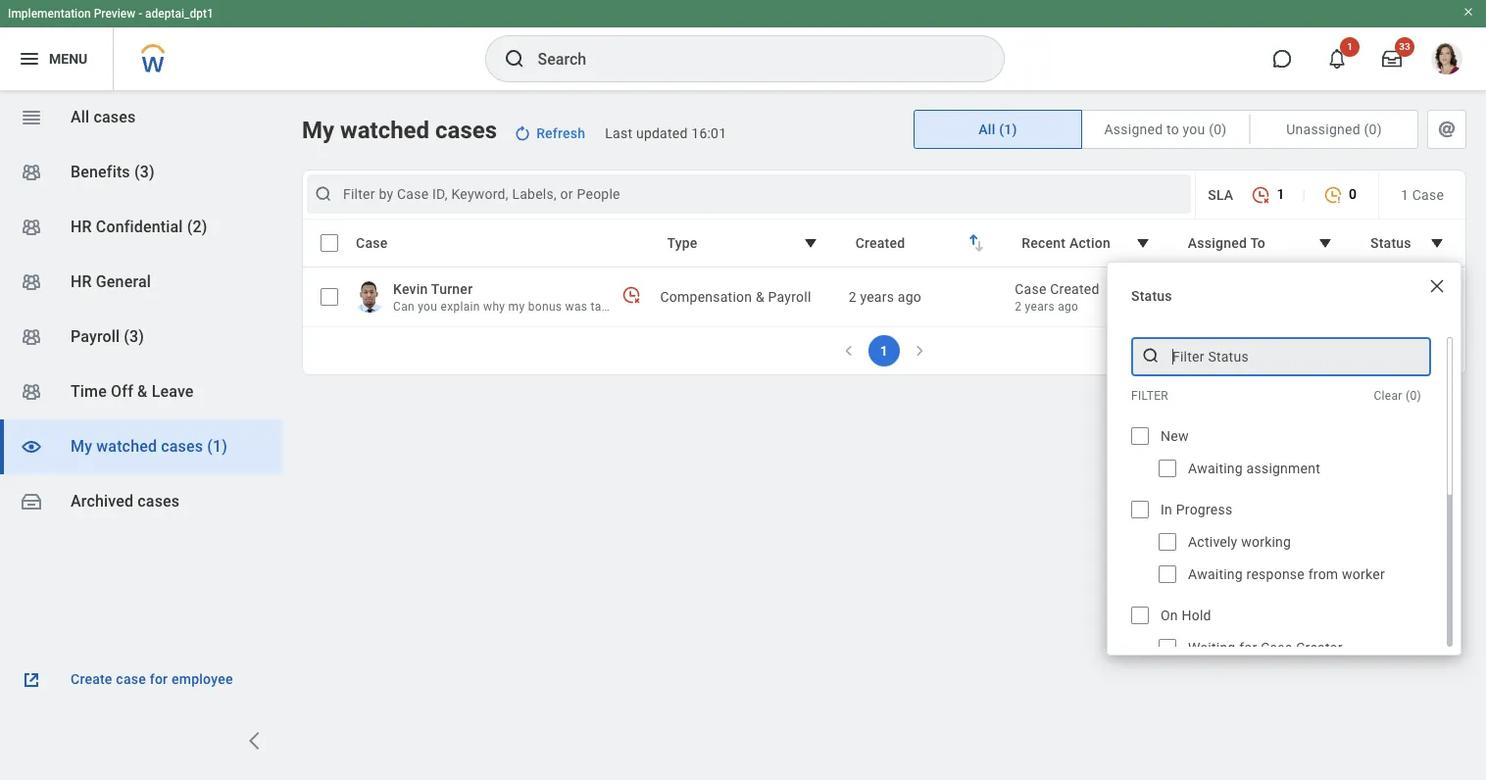 Task type: locate. For each thing, give the bounding box(es) containing it.
(3) for payroll (3)
[[124, 328, 144, 346]]

employee
[[172, 672, 233, 687]]

my for my watched cases
[[302, 117, 334, 144]]

compensation & payroll
[[660, 289, 812, 305]]

0 horizontal spatial watched
[[96, 437, 157, 456]]

you right the can
[[418, 300, 438, 314]]

1 hr from the top
[[71, 218, 92, 236]]

0 horizontal spatial 2
[[849, 289, 857, 305]]

0 vertical spatial you
[[1183, 122, 1206, 137]]

0 horizontal spatial caret down image
[[1314, 231, 1338, 255]]

notifications element
[[1442, 39, 1457, 55]]

1 horizontal spatial created
[[1051, 281, 1100, 297]]

1 vertical spatial hr
[[71, 273, 92, 291]]

0 horizontal spatial in
[[1161, 502, 1173, 518]]

search image
[[503, 47, 526, 71], [1141, 346, 1161, 366]]

progress down status button on the top right
[[1383, 292, 1443, 305]]

0 horizontal spatial caret down image
[[799, 231, 822, 255]]

hr general
[[71, 273, 151, 291]]

for right waiting
[[1240, 640, 1258, 656]]

1 horizontal spatial ago
[[1058, 300, 1079, 314]]

1 vertical spatial progress
[[1176, 502, 1233, 518]]

my watched cases (1) link
[[0, 420, 282, 475]]

Filter by Case ID, Keyword, Labels, or People text field
[[343, 184, 1161, 204]]

1 button right 'chevron left small' icon
[[869, 335, 900, 367]]

1 vertical spatial created
[[1051, 281, 1100, 297]]

chevron left small image
[[839, 341, 859, 361]]

& right compensation
[[756, 289, 765, 305]]

rate?
[[686, 300, 714, 314]]

assigned to you (0)
[[1105, 122, 1227, 137]]

you right to
[[1183, 122, 1206, 137]]

awaiting down new
[[1189, 461, 1243, 477]]

in left x image
[[1368, 292, 1380, 305]]

1 caret down image from the left
[[799, 231, 822, 255]]

0 vertical spatial in
[[1368, 292, 1380, 305]]

(1)
[[999, 122, 1018, 137], [207, 437, 228, 456]]

unassigned
[[1287, 122, 1361, 137]]

1 horizontal spatial watched
[[340, 117, 430, 144]]

Search Workday  search field
[[538, 37, 963, 80]]

payroll inside 'all (1)' tab panel
[[768, 289, 812, 305]]

1 horizontal spatial &
[[756, 289, 765, 305]]

can
[[393, 300, 415, 314]]

1 vertical spatial (1)
[[207, 437, 228, 456]]

2 caret down image from the left
[[1426, 231, 1449, 255]]

in progress inside 'all (1)' tab panel
[[1368, 292, 1443, 305]]

list
[[0, 90, 282, 530], [1132, 531, 1432, 586]]

1 awaiting from the top
[[1189, 461, 1243, 477]]

& right off
[[137, 382, 148, 401]]

hr for hr confidential (2)
[[71, 218, 92, 236]]

0 vertical spatial created
[[856, 235, 906, 251]]

1 case
[[1401, 187, 1445, 203]]

benefits
[[71, 163, 130, 181]]

filter
[[1132, 389, 1169, 403]]

0 vertical spatial contact card matrix manager image
[[20, 161, 43, 184]]

1 right clock x icon
[[1277, 186, 1285, 202]]

1 horizontal spatial list
[[1132, 531, 1432, 586]]

status inside button
[[1371, 235, 1412, 251]]

case inside status dialog
[[1261, 640, 1293, 656]]

1 vertical spatial contact card matrix manager image
[[20, 271, 43, 294]]

1 horizontal spatial caret down image
[[1426, 231, 1449, 255]]

to
[[1167, 122, 1180, 137]]

1 horizontal spatial assigned
[[1188, 235, 1248, 251]]

1 vertical spatial contact card matrix manager image
[[20, 380, 43, 404]]

0 vertical spatial my
[[302, 117, 334, 144]]

at
[[625, 300, 635, 314]]

list inside status dialog
[[1132, 531, 1432, 586]]

payroll up time
[[71, 328, 120, 346]]

(3)
[[134, 163, 155, 181], [124, 328, 144, 346]]

2 contact card matrix manager image from the top
[[20, 380, 43, 404]]

time
[[71, 382, 107, 401]]

0 horizontal spatial created
[[856, 235, 906, 251]]

search image up reset image
[[503, 47, 526, 71]]

1 horizontal spatial (1)
[[999, 122, 1018, 137]]

assigned to
[[1188, 235, 1266, 251]]

time off & leave
[[71, 382, 194, 401]]

1 horizontal spatial progress
[[1383, 292, 1443, 305]]

0 vertical spatial payroll
[[768, 289, 812, 305]]

(0)
[[1209, 122, 1227, 137], [1365, 122, 1382, 137], [1406, 389, 1422, 403]]

awaiting down actively
[[1189, 567, 1243, 583]]

1 horizontal spatial in progress
[[1368, 292, 1443, 305]]

1 horizontal spatial for
[[1240, 640, 1258, 656]]

0 vertical spatial (1)
[[999, 122, 1018, 137]]

grid view image
[[20, 106, 43, 129]]

0 horizontal spatial you
[[418, 300, 438, 314]]

1 vertical spatial awaiting
[[1189, 567, 1243, 583]]

2 awaiting from the top
[[1189, 567, 1243, 583]]

caret down image up x image
[[1426, 231, 1449, 255]]

1 horizontal spatial all
[[979, 122, 996, 137]]

caret down image
[[799, 231, 822, 255], [1131, 231, 1155, 255]]

caret down image
[[1314, 231, 1338, 255], [1426, 231, 1449, 255]]

contact card matrix manager image down 'grid view' icon
[[20, 161, 43, 184]]

creator
[[1297, 640, 1343, 656]]

my watched cases
[[302, 117, 497, 144]]

1 vertical spatial list
[[1132, 531, 1432, 586]]

2 horizontal spatial (0)
[[1406, 389, 1422, 403]]

clear (0)
[[1374, 389, 1422, 403]]

0 horizontal spatial status
[[1132, 288, 1173, 304]]

& inside 'all (1)' tab panel
[[756, 289, 765, 305]]

1 horizontal spatial payroll
[[768, 289, 812, 305]]

tab list containing all (1)
[[914, 110, 1467, 149]]

status button
[[1358, 225, 1462, 262]]

1 horizontal spatial my
[[302, 117, 334, 144]]

bonus
[[528, 300, 562, 314]]

assigned
[[1105, 122, 1163, 137], [1188, 235, 1248, 251]]

my up search image
[[302, 117, 334, 144]]

2 hr from the top
[[71, 273, 92, 291]]

all for all cases
[[71, 108, 90, 127]]

0 horizontal spatial all
[[71, 108, 90, 127]]

0 vertical spatial status
[[1371, 235, 1412, 251]]

2 caret down image from the left
[[1131, 231, 1155, 255]]

my watched cases (1)
[[71, 437, 228, 456]]

ago down recent action
[[1058, 300, 1079, 314]]

create case for employee
[[71, 672, 233, 687]]

1 vertical spatial watched
[[96, 437, 157, 456]]

0 vertical spatial &
[[756, 289, 765, 305]]

contact card matrix manager image for time off & leave
[[20, 380, 43, 404]]

caret down image inside status button
[[1426, 231, 1449, 255]]

cases left reset image
[[435, 117, 497, 144]]

1 horizontal spatial (0)
[[1365, 122, 1382, 137]]

0 horizontal spatial progress
[[1176, 502, 1233, 518]]

1 horizontal spatial in
[[1368, 292, 1380, 305]]

status down 'recent action' button
[[1132, 288, 1173, 304]]

1 vertical spatial &
[[137, 382, 148, 401]]

status down 1 case
[[1371, 235, 1412, 251]]

1 button left inbox large icon
[[1316, 37, 1360, 80]]

1 right 'chevron left small' icon
[[880, 343, 889, 359]]

for right the 'case'
[[150, 672, 168, 687]]

caret down image for recent action
[[1131, 231, 1155, 255]]

in down new
[[1161, 502, 1173, 518]]

assigned inside 'all (1)' tab panel
[[1188, 235, 1248, 251]]

list containing actively working
[[1132, 531, 1432, 586]]

search image for search workday search field at the top
[[503, 47, 526, 71]]

hr down benefits
[[71, 218, 92, 236]]

actively working
[[1189, 534, 1292, 550]]

archived cases link
[[0, 475, 282, 530]]

a
[[639, 300, 645, 314]]

contact card matrix manager image inside the time off & leave link
[[20, 380, 43, 404]]

1 caret down image from the left
[[1314, 231, 1338, 255]]

created inside button
[[856, 235, 906, 251]]

0 vertical spatial hr
[[71, 218, 92, 236]]

caret down image for type
[[799, 231, 822, 255]]

years down created button
[[860, 289, 895, 305]]

contact card matrix manager image for benefits
[[20, 161, 43, 184]]

case created 2 years ago
[[1015, 281, 1100, 314]]

reset image
[[513, 124, 533, 143]]

assigned for assigned to you (0)
[[1105, 122, 1163, 137]]

0 horizontal spatial assigned
[[1105, 122, 1163, 137]]

0 vertical spatial in progress
[[1368, 292, 1443, 305]]

(0) for clear (0)
[[1406, 389, 1422, 403]]

preview
[[94, 7, 135, 21]]

0 vertical spatial 1 button
[[1316, 37, 1360, 80]]

contact card matrix manager image inside hr general link
[[20, 271, 43, 294]]

clock exclamation image
[[1324, 185, 1344, 205]]

new
[[1161, 429, 1189, 444]]

1 vertical spatial search image
[[1141, 346, 1161, 366]]

created down recent action
[[1051, 281, 1100, 297]]

2 vertical spatial contact card matrix manager image
[[20, 326, 43, 349]]

1 vertical spatial my
[[71, 437, 92, 456]]

payroll down type button
[[768, 289, 812, 305]]

turner
[[431, 281, 473, 297]]

caret down image inside 'recent action' button
[[1131, 231, 1155, 255]]

(0) right 'clear'
[[1406, 389, 1422, 403]]

2 up 'chevron left small' icon
[[849, 289, 857, 305]]

1 horizontal spatial 1 button
[[1242, 176, 1295, 214]]

1 button
[[1316, 37, 1360, 80], [1242, 176, 1295, 214], [869, 335, 900, 367]]

search image
[[314, 184, 333, 204]]

contact card matrix manager image for hr confidential (2)
[[20, 216, 43, 239]]

1 vertical spatial you
[[418, 300, 438, 314]]

tab list
[[914, 110, 1467, 149]]

1 horizontal spatial search image
[[1141, 346, 1161, 366]]

(0) right to
[[1209, 122, 1227, 137]]

in progress up actively
[[1161, 502, 1233, 518]]

status dialog
[[1107, 262, 1462, 781]]

my right the visible icon
[[71, 437, 92, 456]]

progress
[[1383, 292, 1443, 305], [1176, 502, 1233, 518]]

type
[[667, 235, 698, 251]]

hr left the general
[[71, 273, 92, 291]]

1 vertical spatial in progress
[[1161, 502, 1233, 518]]

filter by case id, keyword, labels, or people. type label: to find cases with specific labels applied element
[[307, 175, 1192, 214]]

0 horizontal spatial (0)
[[1209, 122, 1227, 137]]

2 down recent at the right top of the page
[[1015, 300, 1022, 314]]

created up 2 years ago
[[856, 235, 906, 251]]

(3) for benefits (3)
[[134, 163, 155, 181]]

1 vertical spatial status
[[1132, 288, 1173, 304]]

contact card matrix manager image left hr general in the left top of the page
[[20, 271, 43, 294]]

inbox large image
[[1383, 49, 1402, 69]]

payroll
[[768, 289, 812, 305], [71, 328, 120, 346]]

in progress inside status dialog
[[1161, 502, 1233, 518]]

0 vertical spatial search image
[[503, 47, 526, 71]]

search image up filter
[[1141, 346, 1161, 366]]

search image for filter status text field
[[1141, 346, 1161, 366]]

1 vertical spatial in
[[1161, 502, 1173, 518]]

justify image
[[18, 47, 41, 71]]

0 vertical spatial watched
[[340, 117, 430, 144]]

all
[[71, 108, 90, 127], [979, 122, 996, 137]]

1 horizontal spatial caret down image
[[1131, 231, 1155, 255]]

progress up actively
[[1176, 502, 1233, 518]]

case
[[1413, 187, 1445, 203], [356, 235, 388, 251], [1015, 281, 1047, 297], [1261, 640, 1293, 656]]

1 inside the menu banner
[[1348, 41, 1353, 52]]

1 vertical spatial payroll
[[71, 328, 120, 346]]

0 vertical spatial assigned
[[1105, 122, 1163, 137]]

0 vertical spatial contact card matrix manager image
[[20, 216, 43, 239]]

all inside button
[[979, 122, 996, 137]]

unassigned (0) button
[[1251, 111, 1418, 148]]

0 vertical spatial awaiting
[[1189, 461, 1243, 477]]

33 button
[[1371, 37, 1415, 80]]

0 horizontal spatial my
[[71, 437, 92, 456]]

assigned left "to" on the top right
[[1188, 235, 1248, 251]]

0 vertical spatial progress
[[1383, 292, 1443, 305]]

visible image
[[20, 435, 43, 459]]

search image inside status dialog
[[1141, 346, 1161, 366]]

caret down image inside type button
[[799, 231, 822, 255]]

updated
[[636, 126, 688, 141]]

contact card matrix manager image inside hr confidential (2) link
[[20, 216, 43, 239]]

1 contact card matrix manager image from the top
[[20, 216, 43, 239]]

1 vertical spatial assigned
[[1188, 235, 1248, 251]]

cases
[[94, 108, 136, 127], [435, 117, 497, 144], [161, 437, 203, 456], [138, 492, 180, 511]]

(0) for unassigned (0)
[[1365, 122, 1382, 137]]

1 horizontal spatial 2
[[1015, 300, 1022, 314]]

in progress down status button on the top right
[[1368, 292, 1443, 305]]

0 horizontal spatial (1)
[[207, 437, 228, 456]]

my
[[302, 117, 334, 144], [71, 437, 92, 456]]

in inside status dialog
[[1161, 502, 1173, 518]]

contact card matrix manager image inside benefits (3) link
[[20, 161, 43, 184]]

confidential
[[96, 218, 183, 236]]

3 contact card matrix manager image from the top
[[20, 326, 43, 349]]

2
[[849, 289, 857, 305], [1015, 300, 1022, 314]]

1 horizontal spatial you
[[1183, 122, 1206, 137]]

2 vertical spatial 1 button
[[869, 335, 900, 367]]

0 horizontal spatial payroll
[[71, 328, 120, 346]]

1 button left the |
[[1242, 176, 1295, 214]]

2 horizontal spatial 1 button
[[1316, 37, 1360, 80]]

contact card matrix manager image
[[20, 216, 43, 239], [20, 380, 43, 404]]

ago up chevron right small image
[[898, 289, 922, 305]]

hold
[[1182, 608, 1212, 624]]

0 horizontal spatial for
[[150, 672, 168, 687]]

caret down image right 'action'
[[1131, 231, 1155, 255]]

1 horizontal spatial years
[[1025, 300, 1055, 314]]

caret down image down clock exclamation icon
[[1314, 231, 1338, 255]]

1 contact card matrix manager image from the top
[[20, 161, 43, 184]]

can you explain why my bonus was taxed at a higher rate? button
[[393, 299, 714, 315]]

years down recent at the right top of the page
[[1025, 300, 1055, 314]]

all (1) button
[[915, 111, 1082, 148]]

all (1)
[[979, 122, 1018, 137]]

(0) inside status dialog
[[1406, 389, 1422, 403]]

hr inside hr general link
[[71, 273, 92, 291]]

sort up image
[[962, 228, 986, 252]]

0 vertical spatial list
[[0, 90, 282, 530]]

awaiting assignment
[[1189, 461, 1321, 477]]

2 contact card matrix manager image from the top
[[20, 271, 43, 294]]

close environment banner image
[[1463, 6, 1475, 18]]

years
[[860, 289, 895, 305], [1025, 300, 1055, 314]]

1 vertical spatial for
[[150, 672, 168, 687]]

contact card matrix manager image inside payroll (3) link
[[20, 326, 43, 349]]

0 horizontal spatial list
[[0, 90, 282, 530]]

archived cases
[[71, 492, 180, 511]]

ext link image
[[20, 669, 43, 692]]

0 vertical spatial for
[[1240, 640, 1258, 656]]

16:01
[[692, 126, 727, 141]]

0 horizontal spatial in progress
[[1161, 502, 1233, 518]]

caret down image inside assigned to button
[[1314, 231, 1338, 255]]

for
[[1240, 640, 1258, 656], [150, 672, 168, 687]]

leave
[[152, 382, 194, 401]]

0 horizontal spatial 1 button
[[869, 335, 900, 367]]

assigned to you (0) button
[[1083, 111, 1249, 148]]

|
[[1303, 187, 1306, 203]]

awaiting
[[1189, 461, 1243, 477], [1189, 567, 1243, 583]]

created inside case created 2 years ago
[[1051, 281, 1100, 297]]

status inside dialog
[[1132, 288, 1173, 304]]

1 horizontal spatial status
[[1371, 235, 1412, 251]]

0 vertical spatial (3)
[[134, 163, 155, 181]]

you inside kevin turner can you explain why my bonus was taxed at a higher rate?
[[418, 300, 438, 314]]

(0) right unassigned
[[1365, 122, 1382, 137]]

progress inside 'all (1)' tab panel
[[1383, 292, 1443, 305]]

case inside case created 2 years ago
[[1015, 281, 1047, 297]]

contact card matrix manager image left payroll (3) at the left
[[20, 326, 43, 349]]

caret down image down filter by case id, keyword, labels, or people text box
[[799, 231, 822, 255]]

off
[[111, 382, 133, 401]]

(3) down hr general link
[[124, 328, 144, 346]]

assigned left to
[[1105, 122, 1163, 137]]

assigned inside tab list
[[1105, 122, 1163, 137]]

0 horizontal spatial search image
[[503, 47, 526, 71]]

1 vertical spatial (3)
[[124, 328, 144, 346]]

hr inside hr confidential (2) link
[[71, 218, 92, 236]]

sort down image
[[968, 234, 992, 258]]

(3) right benefits
[[134, 163, 155, 181]]

1 right notifications large image
[[1348, 41, 1353, 52]]

contact card matrix manager image
[[20, 161, 43, 184], [20, 271, 43, 294], [20, 326, 43, 349]]

1
[[1348, 41, 1353, 52], [1277, 186, 1285, 202], [1401, 187, 1409, 203], [880, 343, 889, 359]]

x image
[[1428, 277, 1447, 296]]

in
[[1368, 292, 1380, 305], [1161, 502, 1173, 518]]



Task type: describe. For each thing, give the bounding box(es) containing it.
clear (0) button
[[1365, 383, 1432, 408]]

0 button
[[1314, 176, 1367, 214]]

profile logan mcneil image
[[1432, 43, 1463, 79]]

type button
[[655, 225, 835, 262]]

at tag mention image
[[1436, 118, 1459, 141]]

watched for my watched cases
[[340, 117, 430, 144]]

0 horizontal spatial ago
[[898, 289, 922, 305]]

chevron right small image
[[910, 341, 930, 361]]

all cases
[[71, 108, 136, 127]]

hr for hr general
[[71, 273, 92, 291]]

recent
[[1022, 235, 1066, 251]]

contact card matrix manager image for payroll
[[20, 326, 43, 349]]

menu
[[49, 51, 88, 66]]

list containing all cases
[[0, 90, 282, 530]]

recent action button
[[1009, 225, 1168, 262]]

assigned to button
[[1176, 225, 1350, 262]]

taxed
[[591, 300, 621, 314]]

from
[[1309, 567, 1339, 583]]

ago inside case created 2 years ago
[[1058, 300, 1079, 314]]

inbox image
[[20, 490, 43, 514]]

years inside case created 2 years ago
[[1025, 300, 1055, 314]]

last updated 16:01
[[605, 126, 727, 141]]

menu banner
[[0, 0, 1487, 90]]

progress inside status dialog
[[1176, 502, 1233, 518]]

higher
[[649, 300, 683, 314]]

compensation
[[660, 289, 752, 305]]

working
[[1242, 534, 1292, 550]]

to
[[1251, 235, 1266, 251]]

awaiting response from worker
[[1189, 567, 1386, 583]]

my for my watched cases (1)
[[71, 437, 92, 456]]

adeptai_dpt1
[[145, 7, 214, 21]]

cases up the benefits (3)
[[94, 108, 136, 127]]

chevron right image
[[243, 730, 267, 753]]

assigned for assigned to
[[1188, 235, 1248, 251]]

sla
[[1208, 187, 1234, 203]]

assignment
[[1247, 461, 1321, 477]]

watched for my watched cases (1)
[[96, 437, 157, 456]]

on
[[1161, 608, 1179, 624]]

cases down my watched cases (1)
[[138, 492, 180, 511]]

caret down image for assigned to
[[1314, 231, 1338, 255]]

waiting
[[1189, 640, 1236, 656]]

was
[[565, 300, 588, 314]]

all (1) tab panel
[[302, 170, 1467, 376]]

2 inside case created 2 years ago
[[1015, 300, 1022, 314]]

awaiting for awaiting response from worker
[[1189, 567, 1243, 583]]

contact card matrix manager image for hr
[[20, 271, 43, 294]]

(2)
[[187, 218, 207, 236]]

hr confidential (2)
[[71, 218, 207, 236]]

unassigned (0)
[[1287, 122, 1382, 137]]

benefits (3) link
[[0, 145, 282, 200]]

time off & leave link
[[0, 365, 282, 420]]

kevin turner can you explain why my bonus was taxed at a higher rate?
[[393, 281, 714, 314]]

0 horizontal spatial years
[[860, 289, 895, 305]]

Filter Status text field
[[1132, 337, 1432, 377]]

time to resolve - overdue element
[[621, 285, 641, 304]]

clock x image
[[1252, 185, 1271, 205]]

recent action
[[1022, 235, 1111, 251]]

my
[[509, 300, 525, 314]]

on hold
[[1161, 608, 1212, 624]]

response
[[1247, 567, 1305, 583]]

why
[[484, 300, 505, 314]]

action
[[1070, 235, 1111, 251]]

case
[[116, 672, 146, 687]]

all cases link
[[0, 90, 282, 145]]

1 vertical spatial 1 button
[[1242, 176, 1295, 214]]

last
[[605, 126, 633, 141]]

0
[[1349, 186, 1357, 202]]

1 up status button on the top right
[[1401, 187, 1409, 203]]

0 horizontal spatial &
[[137, 382, 148, 401]]

in inside 'all (1)' tab panel
[[1368, 292, 1380, 305]]

payroll (3) link
[[0, 310, 282, 365]]

payroll (3)
[[71, 328, 144, 346]]

archived
[[71, 492, 134, 511]]

time to resolve - overdue image
[[621, 285, 641, 304]]

awaiting for awaiting assignment
[[1189, 461, 1243, 477]]

created button
[[843, 225, 1001, 262]]

menu button
[[0, 27, 113, 90]]

notifications large image
[[1328, 49, 1347, 69]]

clear
[[1374, 389, 1403, 403]]

implementation
[[8, 7, 91, 21]]

33
[[1400, 41, 1411, 52]]

kevin
[[393, 281, 428, 297]]

create case for employee link
[[20, 669, 263, 692]]

refresh
[[537, 126, 586, 141]]

for inside status dialog
[[1240, 640, 1258, 656]]

hr general link
[[0, 255, 282, 310]]

hr confidential (2) link
[[0, 200, 282, 255]]

caret down image for status
[[1426, 231, 1449, 255]]

-
[[138, 7, 142, 21]]

explain
[[441, 300, 480, 314]]

waiting for case creator
[[1189, 640, 1343, 656]]

create
[[71, 672, 112, 687]]

2 years ago
[[849, 289, 922, 305]]

refresh button
[[505, 118, 598, 149]]

actively
[[1189, 534, 1238, 550]]

general
[[96, 273, 151, 291]]

all for all (1)
[[979, 122, 996, 137]]

cases down 'leave'
[[161, 437, 203, 456]]

worker
[[1343, 567, 1386, 583]]

(1) inside button
[[999, 122, 1018, 137]]

you inside button
[[1183, 122, 1206, 137]]



Task type: vqa. For each thing, say whether or not it's contained in the screenshot.
check icon related to Grow Beyond Role
no



